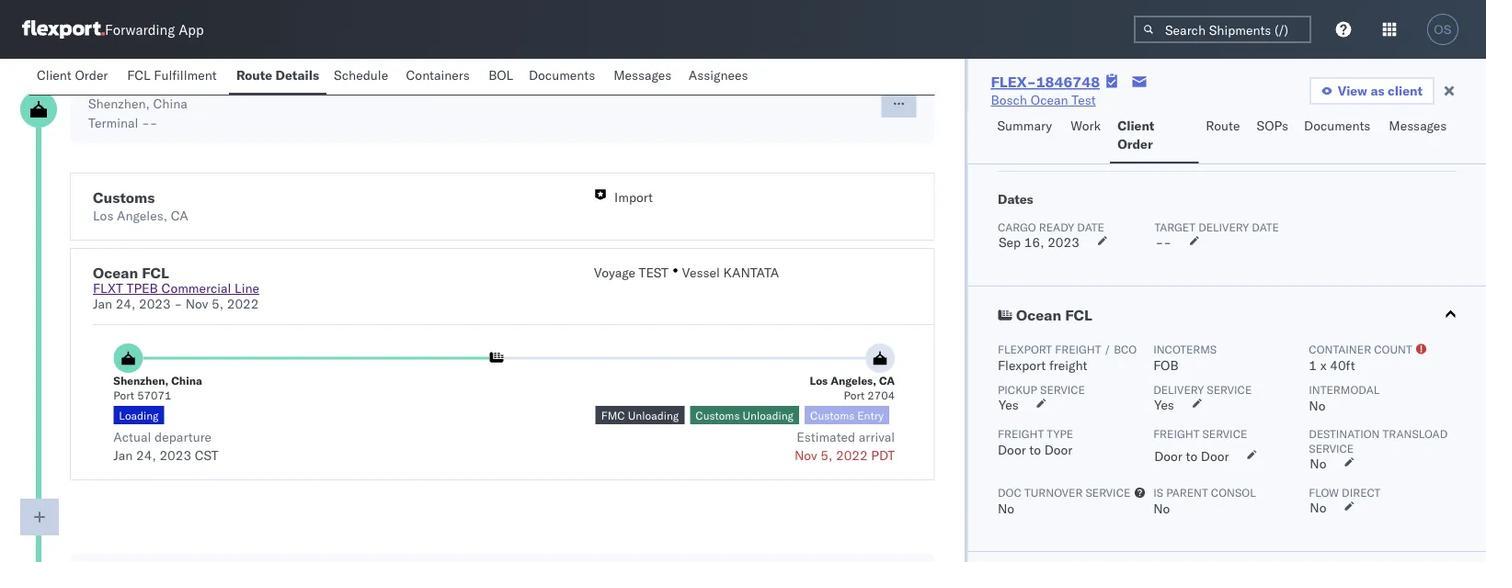 Task type: vqa. For each thing, say whether or not it's contained in the screenshot.


Task type: locate. For each thing, give the bounding box(es) containing it.
as
[[1371, 83, 1385, 99]]

0 horizontal spatial messages
[[614, 67, 672, 83]]

2022 inside estimated arrival nov 5, 2022 pdt
[[836, 448, 868, 465]]

1 horizontal spatial freight
[[1153, 427, 1199, 441]]

china down fcl fulfillment button
[[153, 96, 187, 112]]

1 vertical spatial messages
[[1389, 118, 1447, 134]]

0 horizontal spatial documents button
[[521, 59, 606, 95]]

unloading for fmc unloading
[[628, 409, 679, 423]]

date for --
[[1252, 220, 1279, 234]]

0 vertical spatial 24,
[[116, 297, 136, 313]]

os button
[[1422, 8, 1464, 51]]

0 horizontal spatial freight
[[998, 427, 1044, 441]]

freight up pickup service at the bottom
[[1049, 358, 1087, 374]]

0 horizontal spatial route
[[236, 67, 272, 83]]

1 vertical spatial 5,
[[821, 448, 833, 465]]

1 vertical spatial client order
[[1118, 118, 1155, 152]]

forwarding app
[[105, 21, 204, 38]]

1 horizontal spatial order
[[1118, 136, 1153, 152]]

1 horizontal spatial 5,
[[821, 448, 833, 465]]

1 vertical spatial los
[[810, 374, 828, 388]]

door up is
[[1154, 449, 1182, 465]]

bco
[[1114, 343, 1137, 356]]

type
[[1047, 427, 1073, 441]]

to inside freight type door to door
[[1029, 442, 1041, 459]]

client order for the bottom client order button
[[1118, 118, 1155, 152]]

2022 inside "ocean fcl flxt tpeb commercial line jan 24, 2023 - nov 5, 2022"
[[227, 297, 259, 313]]

0 vertical spatial order
[[75, 67, 108, 83]]

1 vertical spatial freight
[[1049, 358, 1087, 374]]

sep 16, 2023
[[999, 235, 1079, 251]]

2023 right flxt
[[139, 297, 171, 313]]

2 freight from the left
[[1153, 427, 1199, 441]]

0 horizontal spatial nov
[[186, 297, 208, 313]]

documents
[[529, 67, 595, 83], [1304, 118, 1371, 134]]

customs inside 'customs los angeles, ca'
[[93, 189, 155, 207]]

1 horizontal spatial to
[[1186, 449, 1197, 465]]

actual
[[113, 430, 151, 446]]

ocean inside "ocean fcl flxt tpeb commercial line jan 24, 2023 - nov 5, 2022"
[[93, 264, 138, 283]]

door
[[998, 442, 1026, 459], [1044, 442, 1072, 459], [1154, 449, 1182, 465], [1201, 449, 1229, 465]]

freight type door to door
[[998, 427, 1073, 459]]

angeles, up tpeb
[[117, 208, 167, 224]]

freight for freight type door to door
[[998, 427, 1044, 441]]

2023
[[1047, 235, 1079, 251], [139, 297, 171, 313], [159, 448, 191, 465]]

china down app
[[165, 76, 207, 94]]

fcl right flxt
[[142, 264, 169, 283]]

0 horizontal spatial to
[[1029, 442, 1041, 459]]

order right "work" button
[[1118, 136, 1153, 152]]

delivery service
[[1153, 383, 1252, 397]]

ca up 2704
[[879, 374, 895, 388]]

nov
[[186, 297, 208, 313], [795, 448, 817, 465]]

yes for delivery
[[1154, 397, 1174, 413]]

port
[[113, 389, 134, 403], [844, 389, 865, 403]]

1 port from the left
[[113, 389, 134, 403]]

2 horizontal spatial customs
[[810, 409, 855, 423]]

freight left type
[[998, 427, 1044, 441]]

to down freight service
[[1186, 449, 1197, 465]]

0 horizontal spatial yes
[[999, 397, 1019, 413]]

forwarding
[[105, 21, 175, 38]]

client order down flexport. image
[[37, 67, 108, 83]]

1 vertical spatial 2023
[[139, 297, 171, 313]]

fmc unloading
[[601, 409, 679, 423]]

24, left commercial
[[116, 297, 136, 313]]

yes
[[999, 397, 1019, 413], [1154, 397, 1174, 413]]

date right delivery
[[1252, 220, 1279, 234]]

yes down delivery
[[1154, 397, 1174, 413]]

0 horizontal spatial date
[[1077, 220, 1104, 234]]

flexport
[[998, 343, 1052, 356], [998, 358, 1046, 374]]

1 horizontal spatial ca
[[879, 374, 895, 388]]

route button
[[1199, 109, 1250, 164]]

fcl inside "ocean fcl flxt tpeb commercial line jan 24, 2023 - nov 5, 2022"
[[142, 264, 169, 283]]

1 horizontal spatial messages
[[1389, 118, 1447, 134]]

2023 down departure
[[159, 448, 191, 465]]

customs up estimated
[[810, 409, 855, 423]]

2022
[[227, 297, 259, 313], [836, 448, 868, 465]]

flex-
[[991, 73, 1036, 91]]

0 horizontal spatial client order
[[37, 67, 108, 83]]

0 vertical spatial documents
[[529, 67, 595, 83]]

angeles, inside 'customs los angeles, ca'
[[117, 208, 167, 224]]

unloading left customs entry on the bottom right of the page
[[743, 409, 794, 423]]

1 horizontal spatial client
[[1118, 118, 1155, 134]]

client order button down flexport. image
[[29, 59, 120, 95]]

freight up door to door
[[1153, 427, 1199, 441]]

0 horizontal spatial customs
[[93, 189, 155, 207]]

1 vertical spatial client
[[1118, 118, 1155, 134]]

2 vertical spatial ocean
[[1016, 306, 1061, 325]]

incoterms fob
[[1153, 343, 1217, 374]]

0 horizontal spatial 24,
[[116, 297, 136, 313]]

1 horizontal spatial documents
[[1304, 118, 1371, 134]]

customs down terminal
[[93, 189, 155, 207]]

china
[[165, 76, 207, 94], [153, 96, 187, 112], [171, 374, 202, 388]]

customs right fmc unloading
[[696, 409, 740, 423]]

sops button
[[1250, 109, 1297, 164]]

fcl inside button
[[1065, 306, 1092, 325]]

ocean for ocean fcl
[[1016, 306, 1061, 325]]

2 vertical spatial 2023
[[159, 448, 191, 465]]

ca inside los angeles, ca port 2704
[[879, 374, 895, 388]]

port inside los angeles, ca port 2704
[[844, 389, 865, 403]]

1 vertical spatial angeles,
[[831, 374, 877, 388]]

0 vertical spatial documents button
[[521, 59, 606, 95]]

1 date from the left
[[1077, 220, 1104, 234]]

1 horizontal spatial yes
[[1154, 397, 1174, 413]]

1 vertical spatial jan
[[113, 448, 133, 465]]

0 vertical spatial messages
[[614, 67, 672, 83]]

2 date from the left
[[1252, 220, 1279, 234]]

service down destination
[[1309, 442, 1354, 456]]

direct
[[1342, 486, 1380, 500]]

service
[[1040, 383, 1085, 397], [1207, 383, 1252, 397], [1309, 442, 1354, 456], [1085, 486, 1130, 500]]

5,
[[212, 297, 224, 313], [821, 448, 833, 465]]

1 vertical spatial 24,
[[136, 448, 156, 465]]

0 vertical spatial freight
[[1055, 343, 1101, 356]]

no down doc
[[998, 501, 1014, 517]]

2704
[[868, 389, 895, 403]]

sops
[[1257, 118, 1289, 134]]

angeles, inside los angeles, ca port 2704
[[831, 374, 877, 388]]

messages button left assignees
[[606, 59, 682, 95]]

commercial
[[161, 281, 231, 297]]

service down the flexport freight / bco flexport freight
[[1040, 383, 1085, 397]]

0 horizontal spatial unloading
[[628, 409, 679, 423]]

freight inside freight type door to door
[[998, 427, 1044, 441]]

shenzhen, inside the shenzhen, china port 57071 loading actual departure jan 24, 2023 cst
[[113, 374, 169, 388]]

0 horizontal spatial client order button
[[29, 59, 120, 95]]

client order
[[37, 67, 108, 83], [1118, 118, 1155, 152]]

fcl up the flexport freight / bco flexport freight
[[1065, 306, 1092, 325]]

client order button right work
[[1110, 109, 1199, 164]]

freight left /
[[1055, 343, 1101, 356]]

ocean inside button
[[1016, 306, 1061, 325]]

freight for freight service
[[1153, 427, 1199, 441]]

documents down "view"
[[1304, 118, 1371, 134]]

no down intermodal
[[1309, 398, 1326, 414]]

2 vertical spatial china
[[171, 374, 202, 388]]

jan left tpeb
[[93, 297, 112, 313]]

1 yes from the left
[[999, 397, 1019, 413]]

los
[[93, 208, 114, 224], [810, 374, 828, 388]]

2023 down ready
[[1047, 235, 1079, 251]]

client order right "work" button
[[1118, 118, 1155, 152]]

ca inside 'customs los angeles, ca'
[[171, 208, 188, 224]]

fcl inside button
[[127, 67, 151, 83]]

1 vertical spatial fcl
[[142, 264, 169, 283]]

0 vertical spatial client
[[37, 67, 72, 83]]

client down flexport. image
[[37, 67, 72, 83]]

1 vertical spatial 2022
[[836, 448, 868, 465]]

1 horizontal spatial customs
[[696, 409, 740, 423]]

nov left line
[[186, 297, 208, 313]]

messages button down the client
[[1382, 109, 1457, 164]]

delivery
[[1153, 383, 1204, 397]]

service up "service"
[[1207, 383, 1252, 397]]

2 flexport from the top
[[998, 358, 1046, 374]]

1 horizontal spatial port
[[844, 389, 865, 403]]

no down is
[[1153, 501, 1170, 517]]

0 horizontal spatial jan
[[93, 297, 112, 313]]

fob
[[1153, 358, 1179, 374]]

0 vertical spatial china
[[165, 76, 207, 94]]

shenzhen, china port 57071 loading actual departure jan 24, 2023 cst
[[113, 374, 219, 465]]

1 vertical spatial documents button
[[1297, 109, 1382, 164]]

1 horizontal spatial 2022
[[836, 448, 868, 465]]

0 horizontal spatial messages button
[[606, 59, 682, 95]]

pdt
[[871, 448, 895, 465]]

5, left line
[[212, 297, 224, 313]]

0 horizontal spatial documents
[[529, 67, 595, 83]]

documents button down "view"
[[1297, 109, 1382, 164]]

client
[[37, 67, 72, 83], [1118, 118, 1155, 134]]

0 horizontal spatial angeles,
[[117, 208, 167, 224]]

ocean down flex-1846748
[[1031, 92, 1069, 108]]

1 horizontal spatial messages button
[[1382, 109, 1457, 164]]

0 vertical spatial shenzhen,
[[88, 76, 162, 94]]

0 vertical spatial route
[[236, 67, 272, 83]]

0 horizontal spatial ca
[[171, 208, 188, 224]]

is
[[1153, 486, 1163, 500]]

summary button
[[990, 109, 1064, 164]]

0 vertical spatial 5,
[[212, 297, 224, 313]]

to
[[1029, 442, 1041, 459], [1186, 449, 1197, 465]]

date right ready
[[1077, 220, 1104, 234]]

nov down estimated
[[795, 448, 817, 465]]

0 horizontal spatial port
[[113, 389, 134, 403]]

route
[[236, 67, 272, 83], [1206, 118, 1240, 134]]

1 vertical spatial nov
[[795, 448, 817, 465]]

0 horizontal spatial client
[[37, 67, 72, 83]]

0 vertical spatial angeles,
[[117, 208, 167, 224]]

route inside button
[[236, 67, 272, 83]]

1 horizontal spatial los
[[810, 374, 828, 388]]

24,
[[116, 297, 136, 313], [136, 448, 156, 465]]

1 vertical spatial documents
[[1304, 118, 1371, 134]]

1 flexport from the top
[[998, 343, 1052, 356]]

5, down estimated
[[821, 448, 833, 465]]

route left sops
[[1206, 118, 1240, 134]]

2 unloading from the left
[[743, 409, 794, 423]]

assignees button
[[682, 59, 759, 95]]

5, inside estimated arrival nov 5, 2022 pdt
[[821, 448, 833, 465]]

route left details
[[236, 67, 272, 83]]

route for route
[[1206, 118, 1240, 134]]

view as client
[[1338, 83, 1423, 99]]

unloading
[[628, 409, 679, 423], [743, 409, 794, 423]]

to up turnover
[[1029, 442, 1041, 459]]

yes for pickup
[[999, 397, 1019, 413]]

0 vertical spatial client order
[[37, 67, 108, 83]]

2 vertical spatial fcl
[[1065, 306, 1092, 325]]

0 vertical spatial nov
[[186, 297, 208, 313]]

vessel kantata
[[682, 265, 779, 281]]

china up the 57071
[[171, 374, 202, 388]]

date for sep 16, 2023
[[1077, 220, 1104, 234]]

--
[[1155, 235, 1171, 251]]

flow
[[1309, 486, 1339, 500]]

1 vertical spatial flexport
[[998, 358, 1046, 374]]

1 horizontal spatial date
[[1252, 220, 1279, 234]]

messages left assignees
[[614, 67, 672, 83]]

containers
[[406, 67, 470, 83]]

0 vertical spatial ca
[[171, 208, 188, 224]]

ocean up the flexport freight / bco flexport freight
[[1016, 306, 1061, 325]]

0 vertical spatial fcl
[[127, 67, 151, 83]]

0 horizontal spatial los
[[93, 208, 114, 224]]

1 vertical spatial route
[[1206, 118, 1240, 134]]

ocean down 'customs los angeles, ca'
[[93, 264, 138, 283]]

2 yes from the left
[[1154, 397, 1174, 413]]

documents right bol button
[[529, 67, 595, 83]]

1 unloading from the left
[[628, 409, 679, 423]]

24, down the actual
[[136, 448, 156, 465]]

port up loading
[[113, 389, 134, 403]]

los inside 'customs los angeles, ca'
[[93, 208, 114, 224]]

0 horizontal spatial 5,
[[212, 297, 224, 313]]

parent
[[1166, 486, 1208, 500]]

bol button
[[481, 59, 521, 95]]

messages
[[614, 67, 672, 83], [1389, 118, 1447, 134]]

0 vertical spatial 2022
[[227, 297, 259, 313]]

port up customs entry on the bottom right of the page
[[844, 389, 865, 403]]

sep
[[999, 235, 1021, 251]]

destination transload service
[[1309, 427, 1448, 456]]

0 vertical spatial jan
[[93, 297, 112, 313]]

1 horizontal spatial unloading
[[743, 409, 794, 423]]

vessel
[[682, 265, 720, 281]]

jan
[[93, 297, 112, 313], [113, 448, 133, 465]]

- inside "ocean fcl flxt tpeb commercial line jan 24, 2023 - nov 5, 2022"
[[174, 297, 182, 313]]

delivery
[[1198, 220, 1249, 234]]

unloading right fmc at the left of the page
[[628, 409, 679, 423]]

messages down the client
[[1389, 118, 1447, 134]]

2 vertical spatial shenzhen,
[[113, 374, 169, 388]]

angeles, up 2704
[[831, 374, 877, 388]]

kantata
[[723, 265, 779, 281]]

0 vertical spatial flexport
[[998, 343, 1052, 356]]

fcl down forwarding
[[127, 67, 151, 83]]

china inside the shenzhen, china port 57071 loading actual departure jan 24, 2023 cst
[[171, 374, 202, 388]]

ocean
[[1031, 92, 1069, 108], [93, 264, 138, 283], [1016, 306, 1061, 325]]

0 horizontal spatial order
[[75, 67, 108, 83]]

los up flxt
[[93, 208, 114, 224]]

los up customs entry on the bottom right of the page
[[810, 374, 828, 388]]

order
[[75, 67, 108, 83], [1118, 136, 1153, 152]]

1 horizontal spatial client order
[[1118, 118, 1155, 152]]

route inside button
[[1206, 118, 1240, 134]]

1 horizontal spatial nov
[[795, 448, 817, 465]]

order down forwarding app link
[[75, 67, 108, 83]]

transload
[[1383, 427, 1448, 441]]

intermodal
[[1309, 383, 1380, 397]]

no inside is parent consol no
[[1153, 501, 1170, 517]]

1 horizontal spatial jan
[[113, 448, 133, 465]]

client right work
[[1118, 118, 1155, 134]]

yes down pickup
[[999, 397, 1019, 413]]

fcl for ocean fcl flxt tpeb commercial line jan 24, 2023 - nov 5, 2022
[[142, 264, 169, 283]]

angeles,
[[117, 208, 167, 224], [831, 374, 877, 388]]

2 port from the left
[[844, 389, 865, 403]]

1 vertical spatial messages button
[[1382, 109, 1457, 164]]

documents button right bol
[[521, 59, 606, 95]]

1 vertical spatial ca
[[879, 374, 895, 388]]

import
[[615, 190, 653, 206]]

1 horizontal spatial angeles,
[[831, 374, 877, 388]]

voyage test
[[594, 265, 669, 281]]

port inside the shenzhen, china port 57071 loading actual departure jan 24, 2023 cst
[[113, 389, 134, 403]]

ca up "ocean fcl flxt tpeb commercial line jan 24, 2023 - nov 5, 2022"
[[171, 208, 188, 224]]

containers button
[[399, 59, 481, 95]]

shenzhen, for shenzhen, china shenzhen, china terminal --
[[88, 76, 162, 94]]

1 vertical spatial ocean
[[93, 264, 138, 283]]

estimated arrival nov 5, 2022 pdt
[[795, 430, 895, 465]]

shenzhen, for shenzhen, china port 57071 loading actual departure jan 24, 2023 cst
[[113, 374, 169, 388]]

1 freight from the left
[[998, 427, 1044, 441]]

0 vertical spatial los
[[93, 208, 114, 224]]

jan down the actual
[[113, 448, 133, 465]]

consol
[[1211, 486, 1256, 500]]

1 horizontal spatial route
[[1206, 118, 1240, 134]]

1 horizontal spatial 24,
[[136, 448, 156, 465]]



Task type: describe. For each thing, give the bounding box(es) containing it.
cst
[[195, 448, 219, 465]]

flex-1846748 link
[[991, 73, 1100, 91]]

container count
[[1309, 343, 1412, 356]]

view
[[1338, 83, 1368, 99]]

bosch ocean test link
[[991, 91, 1096, 109]]

line
[[235, 281, 259, 297]]

bosch ocean test
[[991, 92, 1096, 108]]

1
[[1309, 358, 1317, 374]]

count
[[1374, 343, 1412, 356]]

summary
[[998, 118, 1052, 134]]

cargo
[[998, 220, 1036, 234]]

os
[[1434, 23, 1452, 36]]

1 x 40ft
[[1309, 358, 1355, 374]]

client for the bottom client order button
[[1118, 118, 1155, 134]]

freight service
[[1153, 427, 1247, 441]]

customs for customs entry
[[810, 409, 855, 423]]

0 vertical spatial client order button
[[29, 59, 120, 95]]

china for shenzhen, china port 57071 loading actual departure jan 24, 2023 cst
[[171, 374, 202, 388]]

no inside intermodal no
[[1309, 398, 1326, 414]]

turnover
[[1024, 486, 1083, 500]]

0 vertical spatial messages button
[[606, 59, 682, 95]]

bosch
[[991, 92, 1028, 108]]

target
[[1154, 220, 1195, 234]]

test
[[639, 265, 669, 281]]

los angeles, ca port 2704
[[810, 374, 895, 403]]

24, inside the shenzhen, china port 57071 loading actual departure jan 24, 2023 cst
[[136, 448, 156, 465]]

service
[[1202, 427, 1247, 441]]

service inside destination transload service
[[1309, 442, 1354, 456]]

is parent consol no
[[1153, 486, 1256, 517]]

Search Shipments (/) text field
[[1134, 16, 1312, 43]]

voyage
[[594, 265, 636, 281]]

loading
[[119, 409, 159, 423]]

container
[[1309, 343, 1371, 356]]

details
[[276, 67, 319, 83]]

route for route details
[[236, 67, 272, 83]]

unloading for customs unloading
[[743, 409, 794, 423]]

no up flow
[[1310, 456, 1327, 472]]

customs for customs los angeles, ca
[[93, 189, 155, 207]]

1 vertical spatial client order button
[[1110, 109, 1199, 164]]

fcl fulfillment button
[[120, 59, 229, 95]]

target delivery date
[[1154, 220, 1279, 234]]

bol
[[489, 67, 513, 83]]

customs for customs unloading
[[696, 409, 740, 423]]

16,
[[1024, 235, 1044, 251]]

1 horizontal spatial documents button
[[1297, 109, 1382, 164]]

documents for left documents button
[[529, 67, 595, 83]]

ocean for ocean fcl flxt tpeb commercial line jan 24, 2023 - nov 5, 2022
[[93, 264, 138, 283]]

5, inside "ocean fcl flxt tpeb commercial line jan 24, 2023 - nov 5, 2022"
[[212, 297, 224, 313]]

fcl fulfillment
[[127, 67, 217, 83]]

flexport. image
[[22, 20, 105, 39]]

documents for rightmost documents button
[[1304, 118, 1371, 134]]

door up doc
[[998, 442, 1026, 459]]

schedule
[[334, 67, 388, 83]]

intermodal no
[[1309, 383, 1380, 414]]

/
[[1104, 343, 1111, 356]]

57071
[[137, 389, 171, 403]]

service left is
[[1085, 486, 1130, 500]]

client
[[1388, 83, 1423, 99]]

door down "service"
[[1201, 449, 1229, 465]]

0 vertical spatial 2023
[[1047, 235, 1079, 251]]

0 vertical spatial ocean
[[1031, 92, 1069, 108]]

nov inside estimated arrival nov 5, 2022 pdt
[[795, 448, 817, 465]]

doc turnover service
[[998, 486, 1130, 500]]

flxt tpeb commercial line link
[[93, 281, 259, 297]]

forwarding app link
[[22, 20, 204, 39]]

terminal
[[88, 115, 138, 132]]

1 vertical spatial shenzhen,
[[88, 96, 150, 112]]

entry
[[858, 409, 884, 423]]

los inside los angeles, ca port 2704
[[810, 374, 828, 388]]

no down flow
[[1310, 500, 1327, 517]]

fmc
[[601, 409, 625, 423]]

pickup
[[998, 383, 1037, 397]]

door to door
[[1154, 449, 1229, 465]]

work
[[1071, 118, 1101, 134]]

doc
[[998, 486, 1021, 500]]

flow direct
[[1309, 486, 1380, 500]]

departure
[[155, 430, 212, 446]]

door down type
[[1044, 442, 1072, 459]]

flex-1846748
[[991, 73, 1100, 91]]

ocean fcl
[[1016, 306, 1092, 325]]

fulfillment
[[154, 67, 217, 83]]

destination
[[1309, 427, 1380, 441]]

route details button
[[229, 59, 327, 95]]

client order for topmost client order button
[[37, 67, 108, 83]]

test
[[1072, 92, 1096, 108]]

flexport freight / bco flexport freight
[[998, 343, 1137, 374]]

ocean fcl button
[[968, 287, 1487, 342]]

shenzhen, china shenzhen, china terminal --
[[88, 76, 207, 132]]

2023 inside the shenzhen, china port 57071 loading actual departure jan 24, 2023 cst
[[159, 448, 191, 465]]

customs unloading
[[696, 409, 794, 423]]

flxt
[[93, 281, 123, 297]]

jan inside "ocean fcl flxt tpeb commercial line jan 24, 2023 - nov 5, 2022"
[[93, 297, 112, 313]]

tpeb
[[127, 281, 158, 297]]

jan inside the shenzhen, china port 57071 loading actual departure jan 24, 2023 cst
[[113, 448, 133, 465]]

app
[[179, 21, 204, 38]]

ready
[[1039, 220, 1074, 234]]

view as client button
[[1310, 77, 1435, 105]]

dates
[[998, 191, 1033, 207]]

1 vertical spatial order
[[1118, 136, 1153, 152]]

cargo ready date
[[998, 220, 1104, 234]]

customs los angeles, ca
[[93, 189, 188, 224]]

1846748
[[1036, 73, 1100, 91]]

24, inside "ocean fcl flxt tpeb commercial line jan 24, 2023 - nov 5, 2022"
[[116, 297, 136, 313]]

china for shenzhen, china shenzhen, china terminal --
[[165, 76, 207, 94]]

1 vertical spatial china
[[153, 96, 187, 112]]

client for topmost client order button
[[37, 67, 72, 83]]

fcl for ocean fcl
[[1065, 306, 1092, 325]]

2023 inside "ocean fcl flxt tpeb commercial line jan 24, 2023 - nov 5, 2022"
[[139, 297, 171, 313]]

nov inside "ocean fcl flxt tpeb commercial line jan 24, 2023 - nov 5, 2022"
[[186, 297, 208, 313]]



